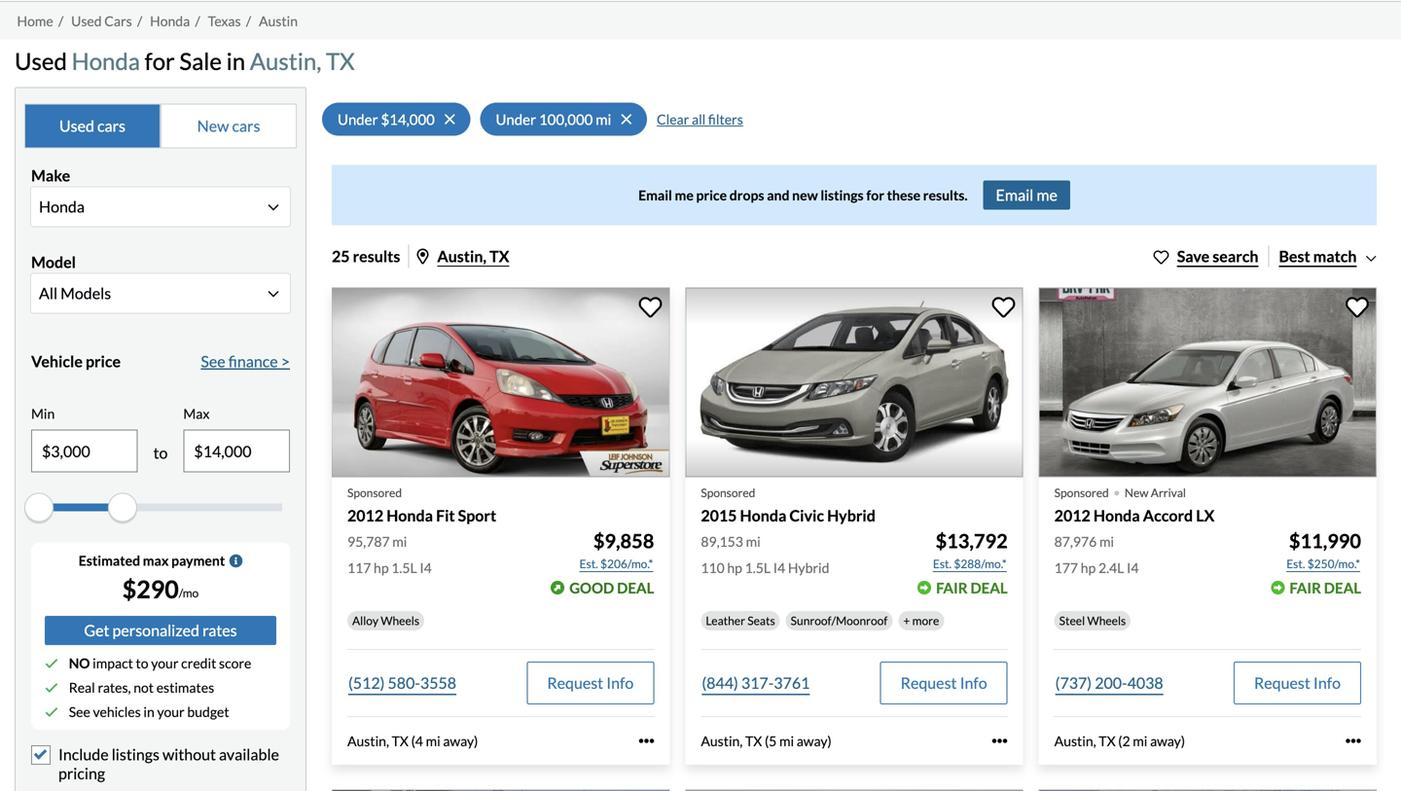 Task type: describe. For each thing, give the bounding box(es) containing it.
95,787
[[347, 533, 390, 550]]

sponsored for ·
[[1054, 486, 1109, 500]]

used for cars
[[59, 116, 94, 135]]

request info button for 2012
[[527, 662, 654, 704]]

·
[[1113, 474, 1121, 509]]

get
[[84, 621, 109, 640]]

mi inside 95,787 mi 117 hp 1.5l i4
[[392, 533, 407, 550]]

$13,792
[[936, 529, 1008, 553]]

see vehicles in your budget
[[69, 704, 229, 720]]

away) for 2015
[[797, 733, 832, 749]]

steel
[[1059, 613, 1085, 627]]

(2
[[1118, 733, 1130, 749]]

110
[[701, 559, 725, 576]]

$13,792 est. $288/mo.*
[[933, 529, 1008, 571]]

cars for used cars
[[97, 116, 126, 135]]

fit
[[436, 506, 455, 525]]

all
[[692, 111, 706, 127]]

ellipsis h image
[[1346, 733, 1361, 749]]

317-
[[741, 673, 774, 692]]

clear all filters
[[657, 111, 743, 127]]

vehicles
[[93, 704, 141, 720]]

check image
[[45, 705, 58, 719]]

and
[[767, 187, 790, 203]]

1.5l for $13,792
[[745, 559, 771, 576]]

honda inside sponsored · new arrival 2012 honda accord lx
[[1094, 506, 1140, 525]]

include listings without available pricing
[[58, 745, 279, 783]]

i4 for 2012
[[420, 559, 432, 576]]

mi right (2
[[1133, 733, 1148, 749]]

(737)
[[1055, 673, 1092, 692]]

real
[[69, 679, 95, 696]]

87,976 mi 177 hp 2.4l i4
[[1054, 533, 1139, 576]]

pricing
[[58, 764, 105, 783]]

more
[[912, 613, 939, 627]]

include
[[58, 745, 109, 764]]

95,787 mi 117 hp 1.5l i4
[[347, 533, 432, 576]]

2015
[[701, 506, 737, 525]]

your for credit
[[151, 655, 179, 671]]

good deal
[[569, 579, 654, 596]]

results.
[[923, 187, 968, 203]]

search
[[1213, 246, 1259, 265]]

1 vertical spatial for
[[866, 187, 884, 203]]

accord
[[1143, 506, 1193, 525]]

1 horizontal spatial to
[[153, 443, 168, 462]]

$290 /mo
[[122, 575, 199, 604]]

0 horizontal spatial red 2012 honda fit sport hatchback front-wheel drive manual image
[[332, 287, 670, 477]]

tx up under $14,000
[[326, 47, 355, 75]]

austin
[[259, 12, 298, 29]]

i4 for ·
[[1127, 559, 1139, 576]]

map marker alt image
[[417, 248, 428, 264]]

0 vertical spatial for
[[145, 47, 175, 75]]

leather seats
[[706, 613, 775, 627]]

new
[[792, 187, 818, 203]]

personalized
[[112, 621, 199, 640]]

(512) 580-3558 button
[[347, 662, 457, 704]]

silver 2015 honda civic hybrid null  continuously variable transmission image
[[685, 287, 1023, 477]]

info for ·
[[1313, 673, 1341, 692]]

austin, tx
[[437, 246, 509, 265]]

tx right 'map marker alt' icon
[[490, 246, 509, 265]]

email me
[[996, 185, 1058, 204]]

89,153 mi 110 hp 1.5l i4 hybrid
[[701, 533, 829, 576]]

sunroof/moonroof
[[791, 613, 888, 627]]

me for email me
[[1037, 185, 1058, 204]]

home / used cars / honda / texas / austin
[[17, 12, 298, 29]]

(512)
[[348, 673, 385, 692]]

$11,990 est. $250/mo.*
[[1287, 529, 1361, 571]]

honda up used honda for sale in austin, tx
[[150, 12, 190, 29]]

(737) 200-4038
[[1055, 673, 1163, 692]]

2 / from the left
[[137, 12, 142, 29]]

save search button
[[1154, 245, 1259, 268]]

$11,990
[[1289, 529, 1361, 553]]

make
[[31, 166, 70, 185]]

request for 2015
[[901, 673, 957, 692]]

arrival
[[1151, 486, 1186, 500]]

no impact to your credit score
[[69, 655, 251, 671]]

0 horizontal spatial in
[[143, 704, 155, 720]]

away) for ·
[[1150, 733, 1185, 749]]

deal for 2015
[[971, 579, 1008, 596]]

1 horizontal spatial red 2012 honda fit sport hatchback front-wheel drive manual image
[[685, 790, 1023, 791]]

budget
[[187, 704, 229, 720]]

hp for 2012
[[374, 559, 389, 576]]

request info for 2012
[[547, 673, 634, 692]]

mi inside 87,976 mi 177 hp 2.4l i4
[[1099, 533, 1114, 550]]

est. for 2015
[[933, 556, 952, 571]]

hp for ·
[[1081, 559, 1096, 576]]

used cars button
[[24, 103, 161, 148]]

email for email me
[[996, 185, 1034, 204]]

mi inside button
[[596, 110, 611, 128]]

(844) 317-3761 button
[[701, 662, 811, 704]]

under $14,000 button
[[322, 102, 470, 136]]

email for email me price drops and new listings for these results.
[[638, 187, 672, 203]]

rates
[[202, 621, 237, 640]]

austin, for 2015
[[701, 733, 743, 749]]

2012 honda accord lx sedan front-wheel drive 5-speed automatic image
[[1039, 287, 1377, 477]]

new inside sponsored · new arrival 2012 honda accord lx
[[1125, 486, 1149, 500]]

$250/mo.*
[[1307, 556, 1360, 571]]

wheels for ·
[[1087, 613, 1126, 627]]

see finance >
[[201, 352, 290, 371]]

austin, tx button
[[417, 246, 509, 265]]

tx for ·
[[1099, 733, 1116, 749]]

used cars
[[59, 116, 126, 135]]

mi right (5
[[779, 733, 794, 749]]

me for email me price drops and new listings for these results.
[[675, 187, 694, 203]]

2 check image from the top
[[45, 681, 58, 695]]

fair deal for 2015
[[936, 579, 1008, 596]]

crystal black pearl 2010 honda accord ex-l v6 sedan front-wheel drive 5-speed automatic overdrive image
[[1039, 790, 1377, 791]]

+ more
[[903, 613, 939, 627]]

not
[[134, 679, 154, 696]]

vehicle price
[[31, 352, 121, 371]]

austin, tx (4 mi away)
[[347, 733, 478, 749]]

hybrid inside sponsored 2015 honda civic hybrid
[[827, 506, 876, 525]]

leather
[[706, 613, 745, 627]]

under for under $14,000
[[338, 110, 378, 128]]

$14,000
[[381, 110, 435, 128]]

580-
[[388, 673, 420, 692]]

25
[[332, 246, 350, 265]]

deal for ·
[[1324, 579, 1361, 596]]

austin, right 'map marker alt' icon
[[437, 246, 487, 265]]

1 check image from the top
[[45, 657, 58, 670]]

model
[[31, 252, 76, 271]]

(737) 200-4038 button
[[1054, 662, 1164, 704]]

seats
[[748, 613, 775, 627]]

email me button
[[983, 180, 1070, 209]]

0 horizontal spatial price
[[86, 352, 121, 371]]

austin, down austin
[[250, 47, 321, 75]]

lx
[[1196, 506, 1215, 525]]

credit
[[181, 655, 216, 671]]

request info for ·
[[1254, 673, 1341, 692]]

estimated
[[79, 552, 140, 569]]

new inside button
[[197, 116, 229, 135]]

Min text field
[[32, 431, 137, 472]]

deal for 2012
[[617, 579, 654, 596]]

max
[[143, 552, 169, 569]]

(844) 317-3761
[[702, 673, 810, 692]]

alloy wheels
[[352, 613, 419, 627]]



Task type: vqa. For each thing, say whether or not it's contained in the screenshot.
the middle Electric
no



Task type: locate. For each thing, give the bounding box(es) containing it.
1.5l inside 95,787 mi 117 hp 1.5l i4
[[391, 559, 417, 576]]

0 vertical spatial new
[[197, 116, 229, 135]]

1 horizontal spatial price
[[696, 187, 727, 203]]

save search
[[1177, 246, 1259, 265]]

your down estimates
[[157, 704, 185, 720]]

0 horizontal spatial cars
[[97, 116, 126, 135]]

tx left '(4' on the left bottom
[[392, 733, 409, 749]]

hybrid inside 89,153 mi 110 hp 1.5l i4 hybrid
[[788, 559, 829, 576]]

sponsored inside sponsored 2012 honda fit sport
[[347, 486, 402, 500]]

0 horizontal spatial ellipsis h image
[[639, 733, 654, 749]]

good
[[569, 579, 614, 596]]

fair down 'est. $250/mo.*' button
[[1290, 579, 1321, 596]]

price right vehicle
[[86, 352, 121, 371]]

austin, tx (2 mi away)
[[1054, 733, 1185, 749]]

to
[[153, 443, 168, 462], [136, 655, 148, 671]]

mi right 95,787 at the bottom
[[392, 533, 407, 550]]

1 i4 from the left
[[420, 559, 432, 576]]

sponsored inside sponsored 2015 honda civic hybrid
[[701, 486, 755, 500]]

steel wheels
[[1059, 613, 1126, 627]]

email inside "button"
[[996, 185, 1034, 204]]

est. inside $9,858 est. $206/mo.*
[[579, 556, 598, 571]]

200-
[[1095, 673, 1127, 692]]

2012 inside sponsored · new arrival 2012 honda accord lx
[[1054, 506, 1091, 525]]

1 vertical spatial used
[[15, 47, 67, 75]]

1 2012 from the left
[[347, 506, 383, 525]]

request for 2012
[[547, 673, 603, 692]]

away) right (2
[[1150, 733, 1185, 749]]

honda inside sponsored 2015 honda civic hybrid
[[740, 506, 787, 525]]

1 wheels from the left
[[381, 613, 419, 627]]

drops
[[730, 187, 764, 203]]

texas link
[[208, 12, 241, 29]]

deal down "$206/mo.*"
[[617, 579, 654, 596]]

for down home / used cars / honda / texas / austin on the top
[[145, 47, 175, 75]]

email right results.
[[996, 185, 1034, 204]]

1 horizontal spatial request
[[901, 673, 957, 692]]

hp right the 110 in the bottom of the page
[[727, 559, 742, 576]]

i4 inside 89,153 mi 110 hp 1.5l i4 hybrid
[[773, 559, 785, 576]]

0 horizontal spatial request
[[547, 673, 603, 692]]

1 away) from the left
[[443, 733, 478, 749]]

austin,
[[250, 47, 321, 75], [437, 246, 487, 265], [347, 733, 389, 749], [701, 733, 743, 749], [1054, 733, 1096, 749]]

austin, left '(4' on the left bottom
[[347, 733, 389, 749]]

tx left (5
[[745, 733, 762, 749]]

1 horizontal spatial see
[[201, 352, 225, 371]]

2 horizontal spatial info
[[1313, 673, 1341, 692]]

deal down '$250/mo.*'
[[1324, 579, 1361, 596]]

new down the "sale"
[[197, 116, 229, 135]]

1 under from the left
[[338, 110, 378, 128]]

2 request from the left
[[901, 673, 957, 692]]

2.4l
[[1098, 559, 1124, 576]]

new right the · at the bottom right of the page
[[1125, 486, 1149, 500]]

email me price drops and new listings for these results.
[[638, 187, 968, 203]]

honda left the "fit"
[[386, 506, 433, 525]]

mi right '(4' on the left bottom
[[426, 733, 440, 749]]

1 horizontal spatial for
[[866, 187, 884, 203]]

under 100,000 mi
[[496, 110, 611, 128]]

2 i4 from the left
[[773, 559, 785, 576]]

2 hp from the left
[[727, 559, 742, 576]]

2 request info button from the left
[[880, 662, 1008, 704]]

$9,858 est. $206/mo.*
[[579, 529, 654, 571]]

sponsored left the · at the bottom right of the page
[[1054, 486, 1109, 500]]

0 horizontal spatial hp
[[374, 559, 389, 576]]

away)
[[443, 733, 478, 749], [797, 733, 832, 749], [1150, 733, 1185, 749]]

$9,858
[[593, 529, 654, 553]]

1 horizontal spatial new
[[1125, 486, 1149, 500]]

1 vertical spatial red 2012 honda fit sport hatchback front-wheel drive manual image
[[685, 790, 1023, 791]]

0 horizontal spatial est.
[[579, 556, 598, 571]]

1 hp from the left
[[374, 559, 389, 576]]

tx
[[326, 47, 355, 75], [490, 246, 509, 265], [392, 733, 409, 749], [745, 733, 762, 749], [1099, 733, 1116, 749]]

/ left texas "link"
[[195, 12, 200, 29]]

i4 inside 95,787 mi 117 hp 1.5l i4
[[420, 559, 432, 576]]

honda inside sponsored 2012 honda fit sport
[[386, 506, 433, 525]]

0 horizontal spatial deal
[[617, 579, 654, 596]]

0 horizontal spatial away)
[[443, 733, 478, 749]]

wheels
[[381, 613, 419, 627], [1087, 613, 1126, 627]]

0 horizontal spatial fair
[[936, 579, 968, 596]]

away) right '(4' on the left bottom
[[443, 733, 478, 749]]

1 horizontal spatial i4
[[773, 559, 785, 576]]

0 horizontal spatial 1.5l
[[391, 559, 417, 576]]

2012
[[347, 506, 383, 525], [1054, 506, 1091, 525]]

>
[[281, 352, 290, 371]]

2012 up 95,787 at the bottom
[[347, 506, 383, 525]]

0 horizontal spatial i4
[[420, 559, 432, 576]]

1 horizontal spatial wheels
[[1087, 613, 1126, 627]]

0 horizontal spatial request info
[[547, 673, 634, 692]]

3 i4 from the left
[[1127, 559, 1139, 576]]

request info
[[547, 673, 634, 692], [901, 673, 987, 692], [1254, 673, 1341, 692]]

hybrid right civic
[[827, 506, 876, 525]]

listings right new
[[821, 187, 864, 203]]

mi left times icon
[[596, 110, 611, 128]]

1 vertical spatial your
[[157, 704, 185, 720]]

red 2012 honda fit sport hatchback front-wheel drive manual image
[[332, 287, 670, 477], [685, 790, 1023, 791]]

2 ellipsis h image from the left
[[992, 733, 1008, 749]]

new cars
[[197, 116, 260, 135]]

0 horizontal spatial to
[[136, 655, 148, 671]]

request info button for 2015
[[880, 662, 1008, 704]]

ellipsis h image for $13,792
[[992, 733, 1008, 749]]

to up real rates, not estimates
[[136, 655, 148, 671]]

times image
[[445, 111, 455, 127]]

sponsored for 2015
[[701, 486, 755, 500]]

1 / from the left
[[58, 12, 63, 29]]

check image
[[45, 657, 58, 670], [45, 681, 58, 695]]

1 horizontal spatial 1.5l
[[745, 559, 771, 576]]

info circle image
[[229, 554, 243, 568]]

0 vertical spatial listings
[[821, 187, 864, 203]]

2 wheels from the left
[[1087, 613, 1126, 627]]

request info button up ellipsis h icon
[[1234, 662, 1361, 704]]

sponsored up 2015
[[701, 486, 755, 500]]

request info for 2015
[[901, 673, 987, 692]]

hp for 2015
[[727, 559, 742, 576]]

to left "max" text box at the left
[[153, 443, 168, 462]]

wheels right steel
[[1087, 613, 1126, 627]]

civic
[[790, 506, 824, 525]]

fair down est. $288/mo.* button
[[936, 579, 968, 596]]

i4 inside 87,976 mi 177 hp 2.4l i4
[[1127, 559, 1139, 576]]

austin, tx (5 mi away)
[[701, 733, 832, 749]]

see left "finance" at the top left
[[201, 352, 225, 371]]

2 horizontal spatial est.
[[1287, 556, 1305, 571]]

1.5l right the 110 in the bottom of the page
[[745, 559, 771, 576]]

3 request from the left
[[1254, 673, 1310, 692]]

1 request info button from the left
[[527, 662, 654, 704]]

austin, for 2012
[[347, 733, 389, 749]]

me inside "button"
[[1037, 185, 1058, 204]]

1 vertical spatial price
[[86, 352, 121, 371]]

sponsored up 95,787 at the bottom
[[347, 486, 402, 500]]

sponsored 2012 honda fit sport
[[347, 486, 496, 525]]

honda
[[150, 12, 190, 29], [72, 47, 140, 75], [386, 506, 433, 525], [740, 506, 787, 525], [1094, 506, 1140, 525]]

sale
[[179, 47, 222, 75]]

check image up check icon
[[45, 681, 58, 695]]

used left cars
[[71, 12, 102, 29]]

these
[[887, 187, 921, 203]]

used for honda
[[15, 47, 67, 75]]

2 under from the left
[[496, 110, 536, 128]]

3 est. from the left
[[1287, 556, 1305, 571]]

under left $14,000
[[338, 110, 378, 128]]

est. inside $13,792 est. $288/mo.*
[[933, 556, 952, 571]]

1 ellipsis h image from the left
[[639, 733, 654, 749]]

1 info from the left
[[606, 673, 634, 692]]

2 1.5l from the left
[[745, 559, 771, 576]]

1 horizontal spatial listings
[[821, 187, 864, 203]]

4 / from the left
[[246, 12, 251, 29]]

est. $250/mo.* button
[[1286, 554, 1361, 573]]

0 horizontal spatial under
[[338, 110, 378, 128]]

1 horizontal spatial me
[[1037, 185, 1058, 204]]

hp inside 87,976 mi 177 hp 2.4l i4
[[1081, 559, 1096, 576]]

0 horizontal spatial info
[[606, 673, 634, 692]]

0 vertical spatial your
[[151, 655, 179, 671]]

hybrid
[[827, 506, 876, 525], [788, 559, 829, 576]]

177
[[1054, 559, 1078, 576]]

used cars link
[[71, 12, 132, 29]]

info for 2015
[[960, 673, 987, 692]]

3558
[[420, 673, 456, 692]]

see for see vehicles in your budget
[[69, 704, 90, 720]]

request info button down good
[[527, 662, 654, 704]]

fair for 2015
[[936, 579, 968, 596]]

1 horizontal spatial in
[[226, 47, 245, 75]]

3 request info button from the left
[[1234, 662, 1361, 704]]

3761
[[774, 673, 810, 692]]

3 sponsored from the left
[[1054, 486, 1109, 500]]

home link
[[17, 12, 53, 29]]

1 1.5l from the left
[[391, 559, 417, 576]]

used down home link in the left of the page
[[15, 47, 67, 75]]

1 est. from the left
[[579, 556, 598, 571]]

2 request info from the left
[[901, 673, 987, 692]]

2 horizontal spatial hp
[[1081, 559, 1096, 576]]

austin, left (2
[[1054, 733, 1096, 749]]

request info button for ·
[[1234, 662, 1361, 704]]

0 vertical spatial in
[[226, 47, 245, 75]]

1.5l for $9,858
[[391, 559, 417, 576]]

1 vertical spatial new
[[1125, 486, 1149, 500]]

100,000
[[539, 110, 593, 128]]

email
[[996, 185, 1034, 204], [638, 187, 672, 203]]

/ right home link in the left of the page
[[58, 12, 63, 29]]

check image left no
[[45, 657, 58, 670]]

1 horizontal spatial fair deal
[[1290, 579, 1361, 596]]

price left the 'drops'
[[696, 187, 727, 203]]

listings inside include listings without available pricing
[[112, 745, 159, 764]]

2 vertical spatial used
[[59, 116, 94, 135]]

3 deal from the left
[[1324, 579, 1361, 596]]

0 horizontal spatial listings
[[112, 745, 159, 764]]

save
[[1177, 246, 1210, 265]]

1 horizontal spatial est.
[[933, 556, 952, 571]]

0 horizontal spatial wheels
[[381, 613, 419, 627]]

sponsored
[[347, 486, 402, 500], [701, 486, 755, 500], [1054, 486, 1109, 500]]

$290
[[122, 575, 179, 604]]

1 horizontal spatial email
[[996, 185, 1034, 204]]

2 est. from the left
[[933, 556, 952, 571]]

1 request from the left
[[547, 673, 603, 692]]

2 fair from the left
[[1290, 579, 1321, 596]]

me
[[1037, 185, 1058, 204], [675, 187, 694, 203]]

times image
[[621, 111, 632, 127]]

payment
[[171, 552, 225, 569]]

0 vertical spatial used
[[71, 12, 102, 29]]

1 horizontal spatial away)
[[797, 733, 832, 749]]

3 / from the left
[[195, 12, 200, 29]]

est. down $13,792
[[933, 556, 952, 571]]

tx for 2012
[[392, 733, 409, 749]]

info for 2012
[[606, 673, 634, 692]]

mi inside 89,153 mi 110 hp 1.5l i4 hybrid
[[746, 533, 761, 550]]

1 vertical spatial hybrid
[[788, 559, 829, 576]]

0 horizontal spatial email
[[638, 187, 672, 203]]

mi right 89,153
[[746, 533, 761, 550]]

1 horizontal spatial ellipsis h image
[[992, 733, 1008, 749]]

your for budget
[[157, 704, 185, 720]]

new cars button
[[161, 103, 297, 148]]

1 horizontal spatial fair
[[1290, 579, 1321, 596]]

1 horizontal spatial deal
[[971, 579, 1008, 596]]

deal
[[617, 579, 654, 596], [971, 579, 1008, 596], [1324, 579, 1361, 596]]

(844)
[[702, 673, 738, 692]]

get personalized rates
[[84, 621, 237, 640]]

0 vertical spatial hybrid
[[827, 506, 876, 525]]

est. up good
[[579, 556, 598, 571]]

1.5l
[[391, 559, 417, 576], [745, 559, 771, 576]]

finance
[[228, 352, 278, 371]]

austin, for ·
[[1054, 733, 1096, 749]]

2 2012 from the left
[[1054, 506, 1091, 525]]

Max text field
[[184, 431, 289, 472]]

mi
[[596, 110, 611, 128], [392, 533, 407, 550], [746, 533, 761, 550], [1099, 533, 1114, 550], [426, 733, 440, 749], [779, 733, 794, 749], [1133, 733, 1148, 749]]

ellipsis h image
[[639, 733, 654, 749], [992, 733, 1008, 749]]

2 horizontal spatial away)
[[1150, 733, 1185, 749]]

results
[[353, 246, 400, 265]]

1 sponsored from the left
[[347, 486, 402, 500]]

alloy
[[352, 613, 378, 627]]

2012 up 87,976
[[1054, 506, 1091, 525]]

est. inside $11,990 est. $250/mo.*
[[1287, 556, 1305, 571]]

austin, left (5
[[701, 733, 743, 749]]

/ right texas "link"
[[246, 12, 251, 29]]

0 horizontal spatial new
[[197, 116, 229, 135]]

request info button down the more at right
[[880, 662, 1008, 704]]

i4 down sponsored 2012 honda fit sport
[[420, 559, 432, 576]]

see for see finance >
[[201, 352, 225, 371]]

1 deal from the left
[[617, 579, 654, 596]]

1 horizontal spatial under
[[496, 110, 536, 128]]

0 vertical spatial red 2012 honda fit sport hatchback front-wheel drive manual image
[[332, 287, 670, 477]]

1 request info from the left
[[547, 673, 634, 692]]

real rates, not estimates
[[69, 679, 214, 696]]

your
[[151, 655, 179, 671], [157, 704, 185, 720]]

0 horizontal spatial for
[[145, 47, 175, 75]]

estimates
[[156, 679, 214, 696]]

2 deal from the left
[[971, 579, 1008, 596]]

1 horizontal spatial sponsored
[[701, 486, 755, 500]]

fair deal down 'est. $250/mo.*' button
[[1290, 579, 1361, 596]]

1 horizontal spatial info
[[960, 673, 987, 692]]

red 2013 honda accord sedan  6-speed automatic image
[[332, 790, 670, 791]]

0 horizontal spatial fair deal
[[936, 579, 1008, 596]]

in right the "sale"
[[226, 47, 245, 75]]

2 horizontal spatial sponsored
[[1054, 486, 1109, 500]]

2 cars from the left
[[232, 116, 260, 135]]

used up make at the top left of page
[[59, 116, 94, 135]]

i4 for 2015
[[773, 559, 785, 576]]

1 vertical spatial see
[[69, 704, 90, 720]]

$206/mo.*
[[600, 556, 653, 571]]

i4 right 2.4l
[[1127, 559, 1139, 576]]

wheels right alloy
[[381, 613, 419, 627]]

1 fair from the left
[[936, 579, 968, 596]]

2 away) from the left
[[797, 733, 832, 749]]

87,976
[[1054, 533, 1097, 550]]

1.5l inside 89,153 mi 110 hp 1.5l i4 hybrid
[[745, 559, 771, 576]]

price
[[696, 187, 727, 203], [86, 352, 121, 371]]

hp inside 89,153 mi 110 hp 1.5l i4 hybrid
[[727, 559, 742, 576]]

2 horizontal spatial deal
[[1324, 579, 1361, 596]]

cars for new cars
[[232, 116, 260, 135]]

request for ·
[[1254, 673, 1310, 692]]

honda up 89,153 mi 110 hp 1.5l i4 hybrid
[[740, 506, 787, 525]]

estimated max payment
[[79, 552, 225, 569]]

mi up 2.4l
[[1099, 533, 1114, 550]]

under for under 100,000 mi
[[496, 110, 536, 128]]

3 hp from the left
[[1081, 559, 1096, 576]]

est. for 2012
[[579, 556, 598, 571]]

1 vertical spatial listings
[[112, 745, 159, 764]]

in down not
[[143, 704, 155, 720]]

sponsored inside sponsored · new arrival 2012 honda accord lx
[[1054, 486, 1109, 500]]

clear all filters button
[[657, 107, 743, 131]]

fair deal down est. $288/mo.* button
[[936, 579, 1008, 596]]

1.5l right 117
[[391, 559, 417, 576]]

sponsored · new arrival 2012 honda accord lx
[[1054, 474, 1215, 525]]

hp inside 95,787 mi 117 hp 1.5l i4
[[374, 559, 389, 576]]

email down clear
[[638, 187, 672, 203]]

for left these at the top
[[866, 187, 884, 203]]

1 horizontal spatial request info
[[901, 673, 987, 692]]

1 horizontal spatial cars
[[232, 116, 260, 135]]

0 horizontal spatial see
[[69, 704, 90, 720]]

0 vertical spatial see
[[201, 352, 225, 371]]

without
[[162, 745, 216, 764]]

0 horizontal spatial me
[[675, 187, 694, 203]]

honda up 87,976 mi 177 hp 2.4l i4
[[1094, 506, 1140, 525]]

1 fair deal from the left
[[936, 579, 1008, 596]]

3 info from the left
[[1313, 673, 1341, 692]]

away) right (5
[[797, 733, 832, 749]]

0 vertical spatial to
[[153, 443, 168, 462]]

hybrid down civic
[[788, 559, 829, 576]]

0 vertical spatial price
[[696, 187, 727, 203]]

fair deal for ·
[[1290, 579, 1361, 596]]

sport
[[458, 506, 496, 525]]

2012 inside sponsored 2012 honda fit sport
[[347, 506, 383, 525]]

2 horizontal spatial request
[[1254, 673, 1310, 692]]

(4
[[411, 733, 423, 749]]

/ right cars
[[137, 12, 142, 29]]

see down real
[[69, 704, 90, 720]]

1 vertical spatial in
[[143, 704, 155, 720]]

2 horizontal spatial request info
[[1254, 673, 1341, 692]]

2 horizontal spatial request info button
[[1234, 662, 1361, 704]]

2 sponsored from the left
[[701, 486, 755, 500]]

1 cars from the left
[[97, 116, 126, 135]]

0 horizontal spatial sponsored
[[347, 486, 402, 500]]

no
[[69, 655, 90, 671]]

2 horizontal spatial i4
[[1127, 559, 1139, 576]]

1 vertical spatial check image
[[45, 681, 58, 695]]

tx for 2015
[[745, 733, 762, 749]]

est. for ·
[[1287, 556, 1305, 571]]

est. down $11,990
[[1287, 556, 1305, 571]]

1 horizontal spatial request info button
[[880, 662, 1008, 704]]

2 fair deal from the left
[[1290, 579, 1361, 596]]

score
[[219, 655, 251, 671]]

used inside used cars button
[[59, 116, 94, 135]]

tx left (2
[[1099, 733, 1116, 749]]

away) for 2012
[[443, 733, 478, 749]]

3 away) from the left
[[1150, 733, 1185, 749]]

3 request info from the left
[[1254, 673, 1341, 692]]

(512) 580-3558
[[348, 673, 456, 692]]

1 horizontal spatial hp
[[727, 559, 742, 576]]

0 horizontal spatial request info button
[[527, 662, 654, 704]]

deal down $288/mo.*
[[971, 579, 1008, 596]]

1 horizontal spatial 2012
[[1054, 506, 1091, 525]]

0 vertical spatial check image
[[45, 657, 58, 670]]

0 horizontal spatial 2012
[[347, 506, 383, 525]]

4038
[[1127, 673, 1163, 692]]

fair for ·
[[1290, 579, 1321, 596]]

honda down used cars link at the top of the page
[[72, 47, 140, 75]]

hp right 117
[[374, 559, 389, 576]]

hp right 177
[[1081, 559, 1096, 576]]

listings down the see vehicles in your budget
[[112, 745, 159, 764]]

under left 100,000
[[496, 110, 536, 128]]

ellipsis h image for $9,858
[[639, 733, 654, 749]]

filters
[[708, 111, 743, 127]]

1 vertical spatial to
[[136, 655, 148, 671]]

wheels for 2012
[[381, 613, 419, 627]]

sponsored for 2012
[[347, 486, 402, 500]]

your up estimates
[[151, 655, 179, 671]]

est. $288/mo.* button
[[932, 554, 1008, 573]]

i4 up seats
[[773, 559, 785, 576]]

+
[[903, 613, 910, 627]]

2 info from the left
[[960, 673, 987, 692]]

see finance > link
[[201, 350, 290, 373]]



